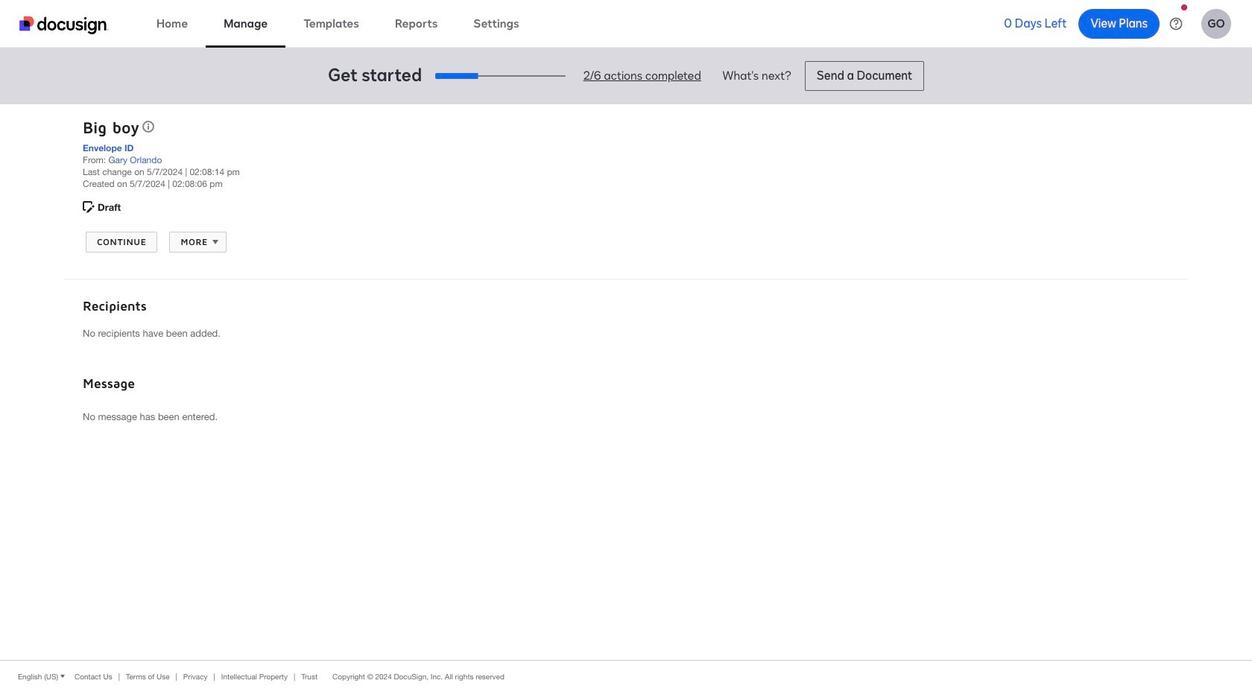 Task type: locate. For each thing, give the bounding box(es) containing it.
more info region
[[0, 661, 1253, 693]]



Task type: describe. For each thing, give the bounding box(es) containing it.
details image
[[142, 121, 154, 133]]

docusign esignature image
[[19, 16, 109, 34]]



Task type: vqa. For each thing, say whether or not it's contained in the screenshot.
DocuSign eSignature image
yes



